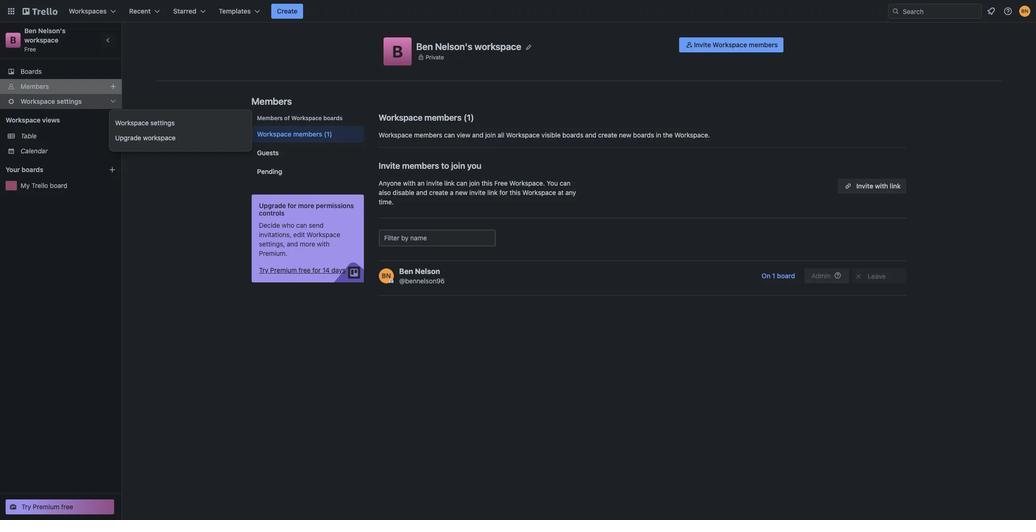 Task type: describe. For each thing, give the bounding box(es) containing it.
free inside anyone with an invite link can join this free workspace. you can also disable and create a new invite link for this workspace at any time.
[[495, 179, 508, 187]]

on 1 board link
[[757, 269, 801, 284]]

1 for on
[[773, 272, 776, 280]]

all
[[498, 131, 505, 139]]

at
[[558, 189, 564, 197]]

invite workspace members
[[694, 41, 778, 49]]

b for b button
[[392, 42, 403, 61]]

nelson
[[415, 267, 440, 276]]

view
[[457, 131, 471, 139]]

1 horizontal spatial workspace.
[[675, 131, 710, 139]]

workspaces button
[[63, 4, 122, 19]]

controls
[[259, 209, 285, 217]]

anyone with an invite link can join this free workspace. you can also disable and create a new invite link for this workspace at any time.
[[379, 179, 576, 206]]

try for try premium free for 14 days
[[259, 266, 269, 274]]

the
[[663, 131, 673, 139]]

invite members to join you
[[379, 161, 482, 171]]

workspace members can view and join all workspace visible boards and create new boards in the workspace.
[[379, 131, 710, 139]]

1 horizontal spatial settings
[[151, 119, 175, 127]]

ben nelson's workspace
[[417, 41, 522, 52]]

1 horizontal spatial workspace settings
[[115, 119, 175, 127]]

decide
[[259, 221, 280, 229]]

invite with link button
[[838, 179, 907, 194]]

invitations,
[[259, 231, 292, 239]]

on 1 board
[[762, 272, 795, 280]]

1 horizontal spatial create
[[598, 131, 618, 139]]

0 vertical spatial workspace members
[[379, 113, 462, 123]]

sm image
[[685, 40, 694, 50]]

boards right 'visible'
[[563, 131, 584, 139]]

send
[[309, 221, 324, 229]]

leave
[[868, 272, 886, 280]]

settings inside dropdown button
[[57, 97, 82, 105]]

workspaces
[[69, 7, 107, 15]]

link inside button
[[890, 182, 901, 190]]

Search field
[[900, 4, 982, 18]]

you
[[547, 179, 558, 187]]

workspace inside button
[[713, 41, 748, 49]]

@bennelson96
[[399, 277, 445, 285]]

upgrade for upgrade workspace
[[115, 134, 141, 142]]

for inside upgrade for more permissions controls decide who can send invitations, edit workspace settings, and more with premium.
[[288, 202, 297, 210]]

table
[[21, 132, 37, 140]]

my trello board
[[21, 182, 67, 190]]

ben for ben nelson @bennelson96
[[399, 267, 413, 276]]

workspace settings link
[[110, 116, 263, 131]]

free inside ben nelson's workspace free
[[24, 46, 36, 53]]

workspace inside upgrade for more permissions controls decide who can send invitations, edit workspace settings, and more with premium.
[[307, 231, 340, 239]]

workspace. inside anyone with an invite link can join this free workspace. you can also disable and create a new invite link for this workspace at any time.
[[510, 179, 545, 187]]

boards up 'my' in the left top of the page
[[22, 166, 43, 174]]

can down you
[[457, 179, 468, 187]]

in
[[656, 131, 662, 139]]

to
[[441, 161, 449, 171]]

nelson's for ben nelson's workspace
[[435, 41, 473, 52]]

primary element
[[0, 0, 1037, 22]]

with for anyone
[[403, 179, 416, 187]]

0 vertical spatial invite
[[427, 179, 443, 187]]

0 vertical spatial this
[[482, 179, 493, 187]]

14
[[323, 266, 330, 274]]

and right 'visible'
[[585, 131, 597, 139]]

table link
[[21, 132, 116, 141]]

who
[[282, 221, 295, 229]]

ben nelson @bennelson96
[[399, 267, 445, 285]]

templates button
[[213, 4, 266, 19]]

1 horizontal spatial invite
[[470, 189, 486, 197]]

can inside upgrade for more permissions controls decide who can send invitations, edit workspace settings, and more with premium.
[[296, 221, 307, 229]]

create
[[277, 7, 298, 15]]

invite for invite with link
[[857, 182, 874, 190]]

b link
[[6, 33, 21, 48]]

create inside anyone with an invite link can join this free workspace. you can also disable and create a new invite link for this workspace at any time.
[[429, 189, 448, 197]]

upgrade workspace
[[115, 134, 176, 142]]

settings,
[[259, 240, 285, 248]]

search image
[[892, 7, 900, 15]]

your boards
[[6, 166, 43, 174]]

1 horizontal spatial this
[[510, 189, 521, 197]]

with for invite
[[875, 182, 889, 190]]

Filter by name text field
[[379, 230, 496, 247]]

0 notifications image
[[986, 6, 997, 17]]

edit
[[294, 231, 305, 239]]

workspace navigation collapse icon image
[[102, 34, 115, 47]]

1 horizontal spatial new
[[619, 131, 632, 139]]

upgrade for more permissions controls decide who can send invitations, edit workspace settings, and more with premium.
[[259, 202, 354, 257]]

and inside upgrade for more permissions controls decide who can send invitations, edit workspace settings, and more with premium.
[[287, 240, 298, 248]]

members of workspace boards
[[257, 115, 343, 122]]

open information menu image
[[1004, 7, 1013, 16]]

invite for invite members to join you
[[379, 161, 400, 171]]

ben for ben nelson's workspace free
[[24, 27, 36, 35]]

boards left in
[[634, 131, 654, 139]]

0 horizontal spatial join
[[451, 161, 465, 171]]

(1)
[[324, 130, 332, 138]]

create button
[[271, 4, 303, 19]]

on
[[762, 272, 771, 280]]

premium.
[[259, 249, 288, 257]]

this member is an admin of this workspace. image
[[389, 279, 393, 284]]

join inside anyone with an invite link can join this free workspace. you can also disable and create a new invite link for this workspace at any time.
[[469, 179, 480, 187]]

add board image
[[109, 166, 116, 174]]

calendar
[[21, 147, 48, 155]]

days
[[332, 266, 346, 274]]

nelson's for ben nelson's workspace free
[[38, 27, 66, 35]]

ben nelson's workspace free
[[24, 27, 67, 53]]

recent button
[[124, 4, 166, 19]]

disable
[[393, 189, 415, 197]]



Task type: locate. For each thing, give the bounding box(es) containing it.
1 vertical spatial workspace settings
[[115, 119, 175, 127]]

2 vertical spatial ben
[[399, 267, 413, 276]]

1 horizontal spatial try
[[259, 266, 269, 274]]

try premium free button
[[6, 500, 114, 515]]

and down an
[[416, 189, 428, 197]]

starred button
[[168, 4, 211, 19]]

settings down members link
[[57, 97, 82, 105]]

recent
[[129, 7, 151, 15]]

try
[[259, 266, 269, 274], [22, 503, 31, 511]]

1 vertical spatial ben
[[417, 41, 433, 52]]

workspace inside dropdown button
[[21, 97, 55, 105]]

0 vertical spatial more
[[298, 202, 314, 210]]

time.
[[379, 198, 394, 206]]

boards
[[324, 115, 343, 122], [563, 131, 584, 139], [634, 131, 654, 139], [22, 166, 43, 174]]

workspace settings button
[[0, 94, 122, 109]]

0 vertical spatial try
[[259, 266, 269, 274]]

0 horizontal spatial workspace settings
[[21, 97, 82, 105]]

upgrade up decide
[[259, 202, 286, 210]]

0 horizontal spatial try
[[22, 503, 31, 511]]

invite inside invite workspace members button
[[694, 41, 711, 49]]

2 horizontal spatial with
[[875, 182, 889, 190]]

0 vertical spatial nelson's
[[38, 27, 66, 35]]

try for try premium free
[[22, 503, 31, 511]]

b for 'b' link
[[10, 35, 16, 45]]

workspace inside ben nelson's workspace free
[[24, 36, 58, 44]]

2 vertical spatial invite
[[857, 182, 874, 190]]

1 vertical spatial nelson's
[[435, 41, 473, 52]]

join left all on the left of page
[[485, 131, 496, 139]]

1 horizontal spatial free
[[299, 266, 311, 274]]

0 vertical spatial workspace settings
[[21, 97, 82, 105]]

new inside anyone with an invite link can join this free workspace. you can also disable and create a new invite link for this workspace at any time.
[[455, 189, 468, 197]]

try premium free for 14 days
[[259, 266, 346, 274]]

0 vertical spatial members
[[21, 82, 49, 90]]

1
[[467, 113, 471, 123], [773, 272, 776, 280]]

invite workspace members button
[[679, 37, 784, 52]]

free for try premium free for 14 days
[[299, 266, 311, 274]]

ben nelson's workspace link
[[24, 27, 67, 44]]

for inside anyone with an invite link can join this free workspace. you can also disable and create a new invite link for this workspace at any time.
[[500, 189, 508, 197]]

workspace
[[24, 36, 58, 44], [475, 41, 522, 52], [143, 134, 176, 142]]

2 horizontal spatial ben
[[417, 41, 433, 52]]

1 horizontal spatial join
[[469, 179, 480, 187]]

workspace down workspace settings link
[[143, 134, 176, 142]]

workspace members down of
[[257, 130, 322, 138]]

ben inside ben nelson @bennelson96
[[399, 267, 413, 276]]

your
[[6, 166, 20, 174]]

upgrade workspace link
[[110, 131, 263, 146]]

0 horizontal spatial create
[[429, 189, 448, 197]]

1 vertical spatial this
[[510, 189, 521, 197]]

admin button
[[805, 269, 849, 284]]

0 horizontal spatial nelson's
[[38, 27, 66, 35]]

1 vertical spatial board
[[777, 272, 795, 280]]

upgrade up add board image
[[115, 134, 141, 142]]

b button
[[384, 37, 412, 66]]

an
[[418, 179, 425, 187]]

members left of
[[257, 115, 283, 122]]

0 horizontal spatial 1
[[467, 113, 471, 123]]

back to home image
[[22, 4, 58, 19]]

0 horizontal spatial free
[[61, 503, 73, 511]]

try premium free for 14 days button
[[259, 266, 346, 275]]

and down edit
[[287, 240, 298, 248]]

workspace inside "link"
[[143, 134, 176, 142]]

workspace settings
[[21, 97, 82, 105], [115, 119, 175, 127]]

premium
[[270, 266, 297, 274], [33, 503, 60, 511]]

permissions
[[316, 202, 354, 210]]

premium for try premium free
[[33, 503, 60, 511]]

and inside anyone with an invite link can join this free workspace. you can also disable and create a new invite link for this workspace at any time.
[[416, 189, 428, 197]]

visible
[[542, 131, 561, 139]]

0 vertical spatial board
[[50, 182, 67, 190]]

1 vertical spatial free
[[495, 179, 508, 187]]

1 vertical spatial create
[[429, 189, 448, 197]]

join right to
[[451, 161, 465, 171]]

leave link
[[853, 269, 907, 284]]

premium for try premium free for 14 days
[[270, 266, 297, 274]]

you
[[467, 161, 482, 171]]

board down your boards with 1 items element
[[50, 182, 67, 190]]

create
[[598, 131, 618, 139], [429, 189, 448, 197]]

2 horizontal spatial link
[[890, 182, 901, 190]]

this
[[482, 179, 493, 187], [510, 189, 521, 197]]

2 horizontal spatial invite
[[857, 182, 874, 190]]

upgrade for upgrade for more permissions controls decide who can send invitations, edit workspace settings, and more with premium.
[[259, 202, 286, 210]]

anyone
[[379, 179, 401, 187]]

2 horizontal spatial workspace
[[475, 41, 522, 52]]

a
[[450, 189, 454, 197]]

guests link
[[252, 145, 364, 161]]

members up of
[[252, 96, 292, 107]]

workspace for ben nelson's workspace
[[475, 41, 522, 52]]

invite
[[694, 41, 711, 49], [379, 161, 400, 171], [857, 182, 874, 190]]

1 vertical spatial new
[[455, 189, 468, 197]]

invite with link
[[857, 182, 901, 190]]

0 vertical spatial for
[[500, 189, 508, 197]]

members link
[[0, 79, 122, 94]]

0 horizontal spatial free
[[24, 46, 36, 53]]

0 vertical spatial free
[[299, 266, 311, 274]]

1 horizontal spatial board
[[777, 272, 795, 280]]

calendar link
[[21, 146, 116, 156]]

pending
[[257, 168, 282, 176]]

workspace down primary element
[[475, 41, 522, 52]]

( 1 )
[[464, 113, 474, 123]]

boards link
[[0, 64, 122, 79]]

nelson's
[[38, 27, 66, 35], [435, 41, 473, 52]]

free for try premium free
[[61, 503, 73, 511]]

0 vertical spatial settings
[[57, 97, 82, 105]]

my
[[21, 182, 30, 190]]

admin
[[812, 272, 831, 280]]

1 vertical spatial invite
[[470, 189, 486, 197]]

1 horizontal spatial 1
[[773, 272, 776, 280]]

1 horizontal spatial invite
[[694, 41, 711, 49]]

invite for invite workspace members
[[694, 41, 711, 49]]

1 vertical spatial members
[[252, 96, 292, 107]]

1 vertical spatial join
[[451, 161, 465, 171]]

new right a on the top of page
[[455, 189, 468, 197]]

1 horizontal spatial workspace members
[[379, 113, 462, 123]]

also
[[379, 189, 391, 197]]

starred
[[173, 7, 196, 15]]

ben right 'b' link
[[24, 27, 36, 35]]

workspace
[[713, 41, 748, 49], [21, 97, 55, 105], [379, 113, 423, 123], [291, 115, 322, 122], [6, 116, 41, 124], [115, 119, 149, 127], [257, 130, 292, 138], [379, 131, 412, 139], [506, 131, 540, 139], [523, 189, 556, 197], [307, 231, 340, 239]]

0 horizontal spatial board
[[50, 182, 67, 190]]

guests
[[257, 149, 279, 157]]

2 vertical spatial join
[[469, 179, 480, 187]]

1 horizontal spatial for
[[313, 266, 321, 274]]

nelson's up private
[[435, 41, 473, 52]]

0 horizontal spatial invite
[[379, 161, 400, 171]]

0 vertical spatial upgrade
[[115, 134, 141, 142]]

my trello board link
[[21, 181, 116, 190]]

members inside button
[[749, 41, 778, 49]]

with inside invite with link button
[[875, 182, 889, 190]]

0 horizontal spatial upgrade
[[115, 134, 141, 142]]

ben up private
[[417, 41, 433, 52]]

2 horizontal spatial join
[[485, 131, 496, 139]]

workspace right 'b' link
[[24, 36, 58, 44]]

0 horizontal spatial new
[[455, 189, 468, 197]]

2 vertical spatial members
[[257, 115, 283, 122]]

workspace for ben nelson's workspace free
[[24, 36, 58, 44]]

ben up @bennelson96
[[399, 267, 413, 276]]

trello
[[32, 182, 48, 190]]

workspace inside anyone with an invite link can join this free workspace. you can also disable and create a new invite link for this workspace at any time.
[[523, 189, 556, 197]]

members
[[749, 41, 778, 49], [425, 113, 462, 123], [293, 130, 322, 138], [414, 131, 443, 139], [402, 161, 439, 171]]

invite right an
[[427, 179, 443, 187]]

0 vertical spatial new
[[619, 131, 632, 139]]

templates
[[219, 7, 251, 15]]

sm image
[[854, 272, 864, 281]]

1 vertical spatial premium
[[33, 503, 60, 511]]

1 vertical spatial free
[[61, 503, 73, 511]]

0 horizontal spatial for
[[288, 202, 297, 210]]

1 horizontal spatial workspace
[[143, 134, 176, 142]]

1 horizontal spatial free
[[495, 179, 508, 187]]

0 vertical spatial join
[[485, 131, 496, 139]]

boards
[[21, 67, 42, 75]]

workspace. left you
[[510, 179, 545, 187]]

board for my trello board
[[50, 182, 67, 190]]

0 horizontal spatial workspace members
[[257, 130, 322, 138]]

with inside anyone with an invite link can join this free workspace. you can also disable and create a new invite link for this workspace at any time.
[[403, 179, 416, 187]]

and
[[472, 131, 484, 139], [585, 131, 597, 139], [416, 189, 428, 197], [287, 240, 298, 248]]

0 horizontal spatial b
[[10, 35, 16, 45]]

workspace. right the
[[675, 131, 710, 139]]

private
[[426, 54, 444, 61]]

)
[[471, 113, 474, 123]]

boards up (1)
[[324, 115, 343, 122]]

1 vertical spatial try
[[22, 503, 31, 511]]

settings
[[57, 97, 82, 105], [151, 119, 175, 127]]

ben for ben nelson's workspace
[[417, 41, 433, 52]]

can up edit
[[296, 221, 307, 229]]

0 horizontal spatial link
[[445, 179, 455, 187]]

members down boards
[[21, 82, 49, 90]]

invite
[[427, 179, 443, 187], [470, 189, 486, 197]]

nelson's down back to home image
[[38, 27, 66, 35]]

1 horizontal spatial premium
[[270, 266, 297, 274]]

1 vertical spatial more
[[300, 240, 315, 248]]

for inside try premium free for 14 days button
[[313, 266, 321, 274]]

your boards with 1 items element
[[6, 164, 95, 176]]

ben inside ben nelson's workspace free
[[24, 27, 36, 35]]

try premium free
[[22, 503, 73, 511]]

invite inside invite with link button
[[857, 182, 874, 190]]

workspace views
[[6, 116, 60, 124]]

0 vertical spatial create
[[598, 131, 618, 139]]

members
[[21, 82, 49, 90], [252, 96, 292, 107], [257, 115, 283, 122]]

1 for (
[[467, 113, 471, 123]]

1 right on
[[773, 272, 776, 280]]

1 horizontal spatial ben
[[399, 267, 413, 276]]

and right view
[[472, 131, 484, 139]]

0 horizontal spatial premium
[[33, 503, 60, 511]]

0 vertical spatial premium
[[270, 266, 297, 274]]

1 horizontal spatial upgrade
[[259, 202, 286, 210]]

1 vertical spatial invite
[[379, 161, 400, 171]]

board right on
[[777, 272, 795, 280]]

of
[[284, 115, 290, 122]]

1 vertical spatial workspace members
[[257, 130, 322, 138]]

with inside upgrade for more permissions controls decide who can send invitations, edit workspace settings, and more with premium.
[[317, 240, 330, 248]]

0 horizontal spatial ben
[[24, 27, 36, 35]]

1 horizontal spatial b
[[392, 42, 403, 61]]

0 horizontal spatial workspace.
[[510, 179, 545, 187]]

1 vertical spatial 1
[[773, 272, 776, 280]]

2 horizontal spatial for
[[500, 189, 508, 197]]

new left in
[[619, 131, 632, 139]]

workspace members left (
[[379, 113, 462, 123]]

upgrade inside "link"
[[115, 134, 141, 142]]

0 vertical spatial workspace.
[[675, 131, 710, 139]]

can
[[444, 131, 455, 139], [457, 179, 468, 187], [560, 179, 571, 187], [296, 221, 307, 229]]

1 vertical spatial for
[[288, 202, 297, 210]]

can up at
[[560, 179, 571, 187]]

0 vertical spatial invite
[[694, 41, 711, 49]]

b left private
[[392, 42, 403, 61]]

b left ben nelson's workspace free at the top left
[[10, 35, 16, 45]]

0 horizontal spatial settings
[[57, 97, 82, 105]]

0 horizontal spatial invite
[[427, 179, 443, 187]]

join
[[485, 131, 496, 139], [451, 161, 465, 171], [469, 179, 480, 187]]

0 horizontal spatial workspace
[[24, 36, 58, 44]]

ben
[[24, 27, 36, 35], [417, 41, 433, 52], [399, 267, 413, 276]]

ben nelson (bennelson96) image
[[1020, 6, 1031, 17]]

1 vertical spatial upgrade
[[259, 202, 286, 210]]

1 up view
[[467, 113, 471, 123]]

free
[[299, 266, 311, 274], [61, 503, 73, 511]]

workspace settings inside dropdown button
[[21, 97, 82, 105]]

0 vertical spatial free
[[24, 46, 36, 53]]

workspace settings down members link
[[21, 97, 82, 105]]

b inside button
[[392, 42, 403, 61]]

0 horizontal spatial this
[[482, 179, 493, 187]]

invite right a on the top of page
[[470, 189, 486, 197]]

free
[[24, 46, 36, 53], [495, 179, 508, 187]]

pending link
[[252, 163, 364, 180]]

nelson's inside ben nelson's workspace free
[[38, 27, 66, 35]]

new
[[619, 131, 632, 139], [455, 189, 468, 197]]

1 vertical spatial workspace.
[[510, 179, 545, 187]]

1 horizontal spatial nelson's
[[435, 41, 473, 52]]

for
[[500, 189, 508, 197], [288, 202, 297, 210], [313, 266, 321, 274]]

settings up upgrade workspace
[[151, 119, 175, 127]]

join down you
[[469, 179, 480, 187]]

upgrade inside upgrade for more permissions controls decide who can send invitations, edit workspace settings, and more with premium.
[[259, 202, 286, 210]]

any
[[566, 189, 576, 197]]

1 horizontal spatial link
[[488, 189, 498, 197]]

1 horizontal spatial with
[[403, 179, 416, 187]]

can left view
[[444, 131, 455, 139]]

more down edit
[[300, 240, 315, 248]]

0 horizontal spatial with
[[317, 240, 330, 248]]

views
[[42, 116, 60, 124]]

more up send
[[298, 202, 314, 210]]

board for on 1 board
[[777, 272, 795, 280]]

workspace settings up upgrade workspace
[[115, 119, 175, 127]]

(
[[464, 113, 467, 123]]

1 vertical spatial settings
[[151, 119, 175, 127]]



Task type: vqa. For each thing, say whether or not it's contained in the screenshot.
Color: bold red, title: "Thoughts" element
no



